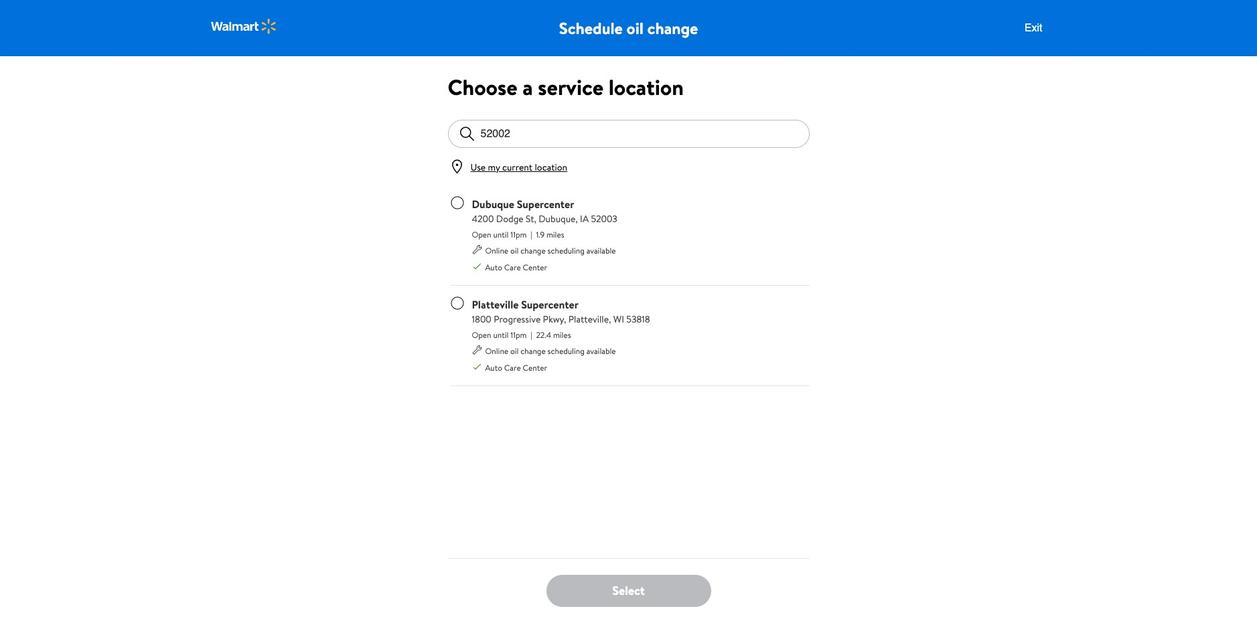 Task type: locate. For each thing, give the bounding box(es) containing it.
open
[[472, 229, 491, 240], [472, 329, 491, 341]]

1 vertical spatial oil
[[510, 245, 519, 256]]

open until 11pm    1.9 miles. element
[[472, 225, 618, 242]]

1800 progressive pkwy, platteville, wi 53818. element
[[472, 313, 650, 326]]

0 vertical spatial oil
[[627, 17, 644, 40]]

0 vertical spatial auto
[[485, 262, 502, 273]]

progressive
[[494, 313, 541, 326]]

use my current location button
[[465, 160, 572, 174]]

until inside dubuque supercenter 4200 dodge st, dubuque, ia 52003 open until 11pm  |  1.9 miles
[[493, 229, 509, 240]]

scheduling down open until 11pm    1.9 miles. element
[[548, 245, 585, 256]]

st,
[[526, 212, 537, 225]]

until inside platteville supercenter 1800 progressive pkwy, platteville, wi 53818 open until 11pm  |  22.4 miles
[[493, 329, 509, 341]]

1 | from the top
[[531, 229, 532, 240]]

0 vertical spatial until
[[493, 229, 509, 240]]

miles right the 1.9
[[547, 229, 564, 240]]

open for platteville supercenter
[[472, 329, 491, 341]]

0 vertical spatial center
[[523, 262, 547, 273]]

online oil change scheduling available down open until 11pm    1.9 miles. element
[[485, 245, 616, 256]]

1 vertical spatial 11pm
[[511, 329, 527, 341]]

schedule oil change
[[559, 17, 698, 40]]

1 vertical spatial online
[[485, 345, 509, 357]]

supercenter inside platteville supercenter 1800 progressive pkwy, platteville, wi 53818 open until 11pm  |  22.4 miles
[[521, 297, 579, 312]]

exit button
[[1021, 21, 1047, 35]]

1 available from the top
[[587, 245, 616, 256]]

11pm down progressive
[[511, 329, 527, 341]]

supercenter for platteville supercenter
[[521, 297, 579, 312]]

2 11pm from the top
[[511, 329, 527, 341]]

1 horizontal spatial location
[[609, 72, 684, 102]]

supercenter up 4200 dodge st, dubuque, ia 52003. element
[[517, 197, 574, 211]]

0 vertical spatial auto care center
[[485, 262, 547, 273]]

open until 11pm    22.4 miles. element
[[472, 326, 650, 342]]

|
[[531, 229, 532, 240], [531, 329, 532, 341]]

open for dubuque supercenter
[[472, 229, 491, 240]]

until for platteville
[[493, 329, 509, 341]]

dubuque,
[[539, 212, 578, 225]]

care
[[504, 262, 521, 273], [504, 362, 521, 374]]

2 scheduling from the top
[[548, 345, 585, 357]]

online oil change scheduling available down 22.4
[[485, 345, 616, 357]]

2 care from the top
[[504, 362, 521, 374]]

until down progressive
[[493, 329, 509, 341]]

2 open from the top
[[472, 329, 491, 341]]

available
[[587, 245, 616, 256], [587, 345, 616, 357]]

2 online from the top
[[485, 345, 509, 357]]

center down 22.4
[[523, 362, 547, 374]]

2 center from the top
[[523, 362, 547, 374]]

11pm inside platteville supercenter 1800 progressive pkwy, platteville, wi 53818 open until 11pm  |  22.4 miles
[[511, 329, 527, 341]]

1 vertical spatial |
[[531, 329, 532, 341]]

available for platteville supercenter
[[587, 345, 616, 357]]

location
[[609, 72, 684, 102], [535, 160, 568, 174]]

1 online from the top
[[485, 245, 509, 256]]

auto care center
[[485, 262, 547, 273], [485, 362, 547, 374]]

use
[[471, 160, 486, 174]]

None radio
[[451, 196, 464, 209]]

2 online oil change scheduling available from the top
[[485, 345, 616, 357]]

online oil change scheduling available for dubuque supercenter
[[485, 245, 616, 256]]

1 vertical spatial care
[[504, 362, 521, 374]]

location for use my current location
[[535, 160, 568, 174]]

my
[[488, 160, 500, 174]]

0 vertical spatial online
[[485, 245, 509, 256]]

1 auto from the top
[[485, 262, 502, 273]]

oil for dubuque supercenter
[[510, 245, 519, 256]]

0 vertical spatial available
[[587, 245, 616, 256]]

1 scheduling from the top
[[548, 245, 585, 256]]

platteville supercenter 1800 progressive pkwy, platteville, wi 53818 open until 11pm  |  22.4 miles
[[472, 297, 650, 341]]

0 vertical spatial supercenter
[[517, 197, 574, 211]]

1 until from the top
[[493, 229, 509, 240]]

1 vertical spatial center
[[523, 362, 547, 374]]

auto up platteville
[[485, 262, 502, 273]]

0 vertical spatial scheduling
[[548, 245, 585, 256]]

11pm
[[511, 229, 527, 240], [511, 329, 527, 341]]

0 vertical spatial care
[[504, 262, 521, 273]]

schedule
[[559, 17, 623, 40]]

1 care from the top
[[504, 262, 521, 273]]

open inside dubuque supercenter 4200 dodge st, dubuque, ia 52003 open until 11pm  |  1.9 miles
[[472, 229, 491, 240]]

auto
[[485, 262, 502, 273], [485, 362, 502, 374]]

supercenter
[[517, 197, 574, 211], [521, 297, 579, 312]]

1 vertical spatial available
[[587, 345, 616, 357]]

| inside platteville supercenter 1800 progressive pkwy, platteville, wi 53818 open until 11pm  |  22.4 miles
[[531, 329, 532, 341]]

11pm down dodge
[[511, 229, 527, 240]]

1 11pm from the top
[[511, 229, 527, 240]]

0 vertical spatial 11pm
[[511, 229, 527, 240]]

change
[[648, 17, 698, 40], [521, 245, 546, 256], [521, 345, 546, 357]]

oil down dodge
[[510, 245, 519, 256]]

2 | from the top
[[531, 329, 532, 341]]

miles
[[547, 229, 564, 240], [553, 329, 571, 341]]

53818
[[627, 313, 650, 326]]

auto care center down 22.4
[[485, 362, 547, 374]]

online
[[485, 245, 509, 256], [485, 345, 509, 357]]

open down 1800
[[472, 329, 491, 341]]

2 vertical spatial change
[[521, 345, 546, 357]]

exit
[[1025, 22, 1043, 34]]

open inside platteville supercenter 1800 progressive pkwy, platteville, wi 53818 open until 11pm  |  22.4 miles
[[472, 329, 491, 341]]

1 vertical spatial location
[[535, 160, 568, 174]]

miles inside platteville supercenter 1800 progressive pkwy, platteville, wi 53818 open until 11pm  |  22.4 miles
[[553, 329, 571, 341]]

1 vertical spatial supercenter
[[521, 297, 579, 312]]

52003
[[591, 212, 618, 225]]

location right current at the left
[[535, 160, 568, 174]]

change for platteville supercenter
[[521, 345, 546, 357]]

2 vertical spatial oil
[[510, 345, 519, 357]]

1 vertical spatial online oil change scheduling available
[[485, 345, 616, 357]]

0 vertical spatial location
[[609, 72, 684, 102]]

1 auto care center from the top
[[485, 262, 547, 273]]

available down platteville,
[[587, 345, 616, 357]]

11pm inside dubuque supercenter 4200 dodge st, dubuque, ia 52003 open until 11pm  |  1.9 miles
[[511, 229, 527, 240]]

0 vertical spatial |
[[531, 229, 532, 240]]

| for dubuque
[[531, 229, 532, 240]]

22.4
[[536, 329, 551, 341]]

1 vertical spatial change
[[521, 245, 546, 256]]

oil
[[627, 17, 644, 40], [510, 245, 519, 256], [510, 345, 519, 357]]

| inside dubuque supercenter 4200 dodge st, dubuque, ia 52003 open until 11pm  |  1.9 miles
[[531, 229, 532, 240]]

open down 4200
[[472, 229, 491, 240]]

center down the 1.9
[[523, 262, 547, 273]]

online oil change scheduling available
[[485, 245, 616, 256], [485, 345, 616, 357]]

scheduling
[[548, 245, 585, 256], [548, 345, 585, 357]]

1 vertical spatial miles
[[553, 329, 571, 341]]

0 vertical spatial open
[[472, 229, 491, 240]]

1 vertical spatial auto
[[485, 362, 502, 374]]

1 vertical spatial until
[[493, 329, 509, 341]]

miles inside dubuque supercenter 4200 dodge st, dubuque, ia 52003 open until 11pm  |  1.9 miles
[[547, 229, 564, 240]]

oil right schedule
[[627, 17, 644, 40]]

miles for dubuque supercenter
[[547, 229, 564, 240]]

2 available from the top
[[587, 345, 616, 357]]

online down 1800
[[485, 345, 509, 357]]

0 vertical spatial miles
[[547, 229, 564, 240]]

miles for platteville supercenter
[[553, 329, 571, 341]]

care up platteville
[[504, 262, 521, 273]]

1 vertical spatial open
[[472, 329, 491, 341]]

1 online oil change scheduling available from the top
[[485, 245, 616, 256]]

1 vertical spatial scheduling
[[548, 345, 585, 357]]

scheduling down open until 11pm    22.4 miles. 'element'
[[548, 345, 585, 357]]

location up enter zip code text field
[[609, 72, 684, 102]]

miles down 1800 progressive pkwy, platteville, wi 53818. element
[[553, 329, 571, 341]]

until down dodge
[[493, 229, 509, 240]]

1800
[[472, 313, 492, 326]]

auto for dubuque
[[485, 262, 502, 273]]

2 auto from the top
[[485, 362, 502, 374]]

1 vertical spatial auto care center
[[485, 362, 547, 374]]

2 auto care center from the top
[[485, 362, 547, 374]]

oil down progressive
[[510, 345, 519, 357]]

| left the 1.9
[[531, 229, 532, 240]]

pkwy,
[[543, 313, 566, 326]]

auto care center down the 1.9
[[485, 262, 547, 273]]

available down 52003
[[587, 245, 616, 256]]

supercenter for dubuque supercenter
[[517, 197, 574, 211]]

supercenter up pkwy,
[[521, 297, 579, 312]]

1 open from the top
[[472, 229, 491, 240]]

supercenter inside dubuque supercenter 4200 dodge st, dubuque, ia 52003 open until 11pm  |  1.9 miles
[[517, 197, 574, 211]]

auto down 1800
[[485, 362, 502, 374]]

None radio
[[451, 296, 464, 310]]

dubuque supercenter 4200 dodge st, dubuque, ia 52003 open until 11pm  |  1.9 miles
[[472, 197, 618, 240]]

| left 22.4
[[531, 329, 532, 341]]

0 vertical spatial online oil change scheduling available
[[485, 245, 616, 256]]

| for platteville
[[531, 329, 532, 341]]

0 horizontal spatial location
[[535, 160, 568, 174]]

center
[[523, 262, 547, 273], [523, 362, 547, 374]]

care down progressive
[[504, 362, 521, 374]]

1 center from the top
[[523, 262, 547, 273]]

2 until from the top
[[493, 329, 509, 341]]

option group
[[448, 185, 810, 386]]

until
[[493, 229, 509, 240], [493, 329, 509, 341]]

online down dodge
[[485, 245, 509, 256]]



Task type: vqa. For each thing, say whether or not it's contained in the screenshot.
11pm for Platteville
yes



Task type: describe. For each thing, give the bounding box(es) containing it.
platteville,
[[569, 313, 611, 326]]

select button
[[546, 575, 711, 608]]

scheduling for dubuque supercenter
[[548, 245, 585, 256]]

11pm for platteville
[[511, 329, 527, 341]]

wi
[[613, 313, 624, 326]]

current
[[502, 160, 533, 174]]

auto care center for dubuque
[[485, 262, 547, 273]]

use my current location
[[471, 160, 568, 174]]

option group containing dubuque supercenter
[[448, 185, 810, 386]]

service
[[538, 72, 604, 102]]

scheduling for platteville supercenter
[[548, 345, 585, 357]]

location for choose a service location
[[609, 72, 684, 102]]

until for dubuque
[[493, 229, 509, 240]]

auto for platteville
[[485, 362, 502, 374]]

center for platteville
[[523, 362, 547, 374]]

dodge
[[496, 212, 524, 225]]

care for dubuque
[[504, 262, 521, 273]]

change for dubuque supercenter
[[521, 245, 546, 256]]

dubuque
[[472, 197, 514, 211]]

online oil change scheduling available for platteville supercenter
[[485, 345, 616, 357]]

choose
[[448, 72, 518, 102]]

available for dubuque supercenter
[[587, 245, 616, 256]]

choose a service location
[[448, 72, 684, 102]]

care for platteville
[[504, 362, 521, 374]]

online for dubuque
[[485, 245, 509, 256]]

ia
[[580, 212, 589, 225]]

1.9
[[536, 229, 545, 240]]

4200 dodge st, dubuque, ia 52003. element
[[472, 212, 618, 225]]

oil for platteville supercenter
[[510, 345, 519, 357]]

platteville
[[472, 297, 519, 312]]

auto care center for platteville
[[485, 362, 547, 374]]

center for dubuque
[[523, 262, 547, 273]]

0 vertical spatial change
[[648, 17, 698, 40]]

a
[[523, 72, 533, 102]]

online for platteville
[[485, 345, 509, 357]]

Enter zip code text field
[[475, 120, 809, 147]]

4200
[[472, 212, 494, 225]]

select
[[612, 583, 645, 599]]

11pm for dubuque
[[511, 229, 527, 240]]



